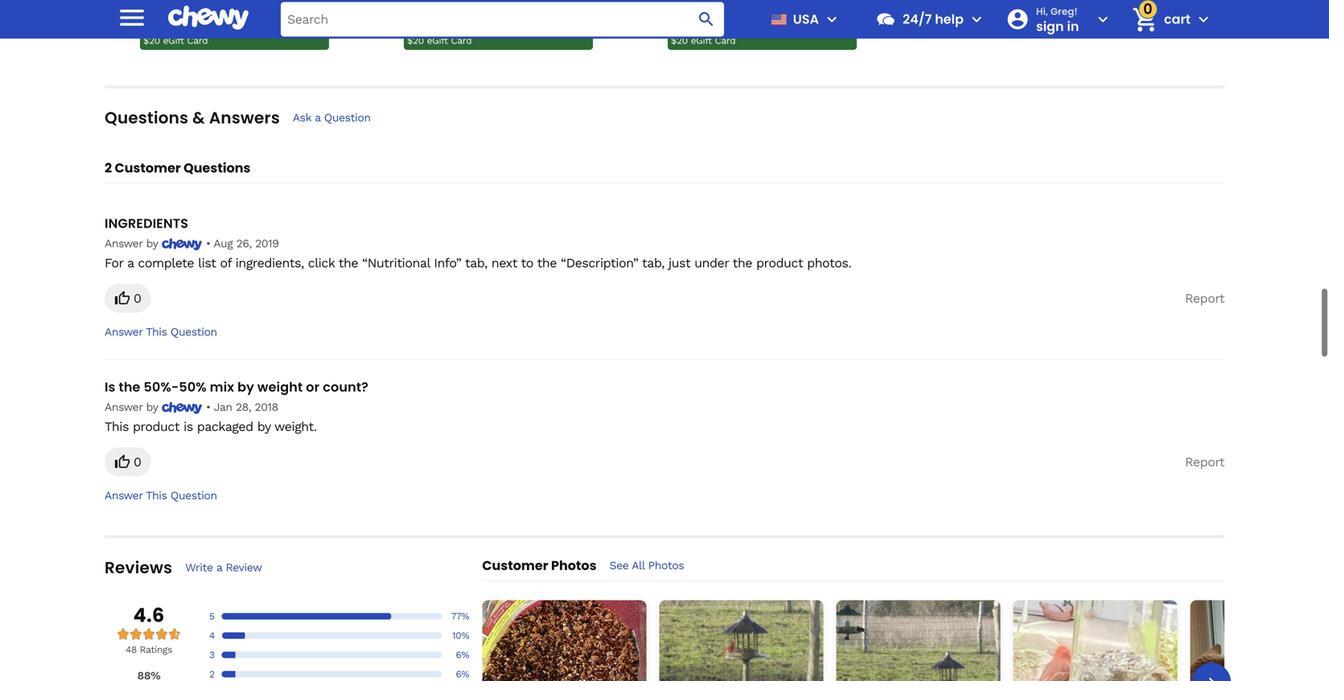 Task type: vqa. For each thing, say whether or not it's contained in the screenshot.
Cats, associated with $149.48
no



Task type: locate. For each thing, give the bounding box(es) containing it.
answer this question button
[[105, 325, 217, 340], [105, 489, 217, 503]]

2 chewy image from the top
[[161, 402, 203, 414]]

2 new from the left
[[407, 23, 427, 34]]

1 vertical spatial 2
[[209, 669, 215, 680]]

2 answer this question button from the top
[[105, 489, 217, 503]]

answer
[[105, 237, 143, 250], [105, 326, 143, 339], [105, 401, 143, 414], [105, 489, 143, 503]]

count?
[[323, 378, 369, 396]]

3 $20 from the left
[[671, 35, 688, 46]]

0 horizontal spatial $49+,
[[274, 23, 299, 34]]

1 horizontal spatial only:
[[481, 23, 504, 34]]

28,
[[236, 401, 251, 414]]

2 horizontal spatial a
[[315, 111, 321, 124]]

answer by down ingredients
[[105, 237, 161, 250]]

1 • from the top
[[206, 237, 211, 250]]

report for is the 50%-50% mix by weight or count?
[[1186, 455, 1225, 470]]

1 vertical spatial report
[[1186, 455, 1225, 470]]

2 0 from the top
[[134, 455, 141, 470]]

77%
[[451, 611, 470, 623]]

product
[[757, 256, 803, 271], [133, 419, 180, 435]]

photos right all
[[648, 559, 684, 573]]

2 0 button from the top
[[105, 448, 151, 477]]

ask a question button
[[293, 111, 371, 125]]

"description"
[[561, 256, 639, 271]]

review
[[226, 561, 262, 575]]

0 horizontal spatial get
[[302, 23, 317, 34]]

1 new customers only: spend $49+, get $20 egift card from the left
[[143, 23, 317, 46]]

questions down & in the left top of the page
[[184, 159, 251, 177]]

questions
[[105, 107, 189, 129], [184, 159, 251, 177]]

6% for 2
[[456, 669, 470, 680]]

a
[[315, 111, 321, 124], [127, 256, 134, 271], [216, 561, 222, 575]]

0 horizontal spatial $20
[[143, 35, 160, 46]]

0 vertical spatial answer by
[[105, 237, 161, 250]]

0 vertical spatial report
[[1186, 291, 1225, 306]]

2 horizontal spatial new customers only: spend $49+, get $20 egift card
[[671, 23, 845, 46]]

chewy image up complete at the top of page
[[161, 239, 203, 251]]

$20
[[143, 35, 160, 46], [407, 35, 424, 46], [671, 35, 688, 46]]

2 vertical spatial question
[[171, 489, 217, 503]]

a right write
[[216, 561, 222, 575]]

48
[[126, 645, 137, 656]]

answer this question button for ingredients
[[105, 325, 217, 340]]

• for is the 50%-50% mix by weight or count?
[[206, 401, 211, 414]]

2 horizontal spatial egift
[[691, 35, 712, 46]]

menu image right usa
[[823, 10, 842, 29]]

customer
[[115, 159, 181, 177], [482, 557, 549, 575]]

0 vertical spatial 6%
[[456, 650, 470, 661]]

2 horizontal spatial card
[[715, 35, 736, 46]]

write
[[185, 561, 213, 575]]

1 horizontal spatial new
[[407, 23, 427, 34]]

Search text field
[[281, 2, 724, 37]]

question right ask
[[324, 111, 371, 124]]

a for write
[[216, 561, 222, 575]]

1 vertical spatial 0 button
[[105, 448, 151, 477]]

ingredients
[[105, 215, 189, 233]]

1 vertical spatial question
[[171, 326, 217, 339]]

this
[[146, 326, 167, 339], [105, 419, 129, 435], [146, 489, 167, 503]]

1 chewy image from the top
[[161, 239, 203, 251]]

1 answer from the top
[[105, 237, 143, 250]]

card
[[187, 35, 208, 46], [451, 35, 472, 46], [715, 35, 736, 46]]

2 6% from the top
[[456, 669, 470, 680]]

2 down 3
[[209, 669, 215, 680]]

1 tab, from the left
[[465, 256, 488, 271]]

the right the click
[[339, 256, 358, 271]]

0 vertical spatial product
[[757, 256, 803, 271]]

answer this question down is
[[105, 489, 217, 503]]

0 for ingredients
[[134, 291, 141, 306]]

packaged
[[197, 419, 253, 435]]

0 horizontal spatial new
[[143, 23, 163, 34]]

usa button
[[765, 0, 842, 39]]

0 vertical spatial 0
[[134, 291, 141, 306]]

0 vertical spatial answer this question
[[105, 326, 217, 339]]

0 horizontal spatial photos
[[551, 557, 597, 575]]

1 vertical spatial chewy image
[[161, 402, 203, 414]]

2 answer this question from the top
[[105, 489, 217, 503]]

2 new customers only: spend $49+, get $20 egift card from the left
[[407, 23, 581, 46]]

0 vertical spatial •
[[206, 237, 211, 250]]

1 horizontal spatial customers
[[430, 23, 478, 34]]

report button
[[1186, 284, 1225, 313], [1186, 448, 1225, 477]]

1 egift from the left
[[163, 35, 184, 46]]

a inside button
[[315, 111, 321, 124]]

1 horizontal spatial menu image
[[823, 10, 842, 29]]

1 answer this question from the top
[[105, 326, 217, 339]]

customers
[[166, 23, 214, 34], [430, 23, 478, 34], [694, 23, 742, 34]]

0 horizontal spatial 2
[[105, 159, 112, 177]]

1 vertical spatial this
[[105, 419, 129, 435]]

tab, left next
[[465, 256, 488, 271]]

2 list item from the left
[[660, 601, 824, 682]]

2 horizontal spatial spend
[[771, 23, 799, 34]]

photos left see
[[551, 557, 597, 575]]

1 vertical spatial answer this question
[[105, 489, 217, 503]]

answer this question button up 50%-
[[105, 325, 217, 340]]

1 vertical spatial customer
[[482, 557, 549, 575]]

2 horizontal spatial new
[[671, 23, 691, 34]]

the right to
[[537, 256, 557, 271]]

chewy image up is
[[161, 402, 203, 414]]

info"
[[434, 256, 462, 271]]

0 vertical spatial 2
[[105, 159, 112, 177]]

2 $20 from the left
[[407, 35, 424, 46]]

a right ask
[[315, 111, 321, 124]]

2 egift from the left
[[427, 35, 448, 46]]

product left is
[[133, 419, 180, 435]]

is
[[184, 419, 193, 435]]

4 answer from the top
[[105, 489, 143, 503]]

photos
[[551, 557, 597, 575], [648, 559, 684, 573]]

1 horizontal spatial $20
[[407, 35, 424, 46]]

•
[[206, 237, 211, 250], [206, 401, 211, 414]]

chewy image for is the 50%-50% mix by weight or count?
[[161, 402, 203, 414]]

0 horizontal spatial product
[[133, 419, 180, 435]]

chewy image
[[161, 239, 203, 251], [161, 402, 203, 414]]

0 horizontal spatial only:
[[217, 23, 240, 34]]

1 horizontal spatial card
[[451, 35, 472, 46]]

answer this question button down is
[[105, 489, 217, 503]]

get
[[302, 23, 317, 34], [566, 23, 581, 34], [830, 23, 845, 34]]

1 report from the top
[[1186, 291, 1225, 306]]

1 answer by from the top
[[105, 237, 161, 250]]

menu image left chewy home image
[[116, 1, 148, 34]]

2 horizontal spatial $49+,
[[802, 23, 827, 34]]

2 horizontal spatial get
[[830, 23, 845, 34]]

2 horizontal spatial only:
[[745, 23, 768, 34]]

report
[[1186, 291, 1225, 306], [1186, 455, 1225, 470]]

this for is the 50%-50% mix by weight or count?
[[146, 489, 167, 503]]

2 customer questions
[[105, 159, 251, 177]]

1 vertical spatial •
[[206, 401, 211, 414]]

5
[[209, 611, 215, 623]]

questions left & in the left top of the page
[[105, 107, 189, 129]]

new customers only: spend $49+, get $20 egift card
[[143, 23, 317, 46], [407, 23, 581, 46], [671, 23, 845, 46]]

1 vertical spatial answer this question button
[[105, 489, 217, 503]]

answer this question for ingredients
[[105, 326, 217, 339]]

0 button
[[105, 284, 151, 313], [105, 448, 151, 477]]

to
[[521, 256, 534, 271]]

by down 50%-
[[146, 401, 158, 414]]

egift
[[163, 35, 184, 46], [427, 35, 448, 46], [691, 35, 712, 46]]

0 horizontal spatial new customers only: spend $49+, get $20 egift card
[[143, 23, 317, 46]]

0 horizontal spatial menu image
[[116, 1, 148, 34]]

answer this question
[[105, 326, 217, 339], [105, 489, 217, 503]]

question inside button
[[324, 111, 371, 124]]

chewy support image
[[876, 9, 897, 30]]

1 horizontal spatial egift
[[427, 35, 448, 46]]

1 horizontal spatial $49+,
[[538, 23, 563, 34]]

2 get from the left
[[566, 23, 581, 34]]

1 0 button from the top
[[105, 284, 151, 313]]

0 horizontal spatial spend
[[243, 23, 271, 34]]

by
[[146, 237, 158, 250], [238, 378, 254, 396], [146, 401, 158, 414], [257, 419, 271, 435]]

0 horizontal spatial customers
[[166, 23, 214, 34]]

50%
[[179, 378, 207, 396]]

2 vertical spatial this
[[146, 489, 167, 503]]

1 horizontal spatial new customers only: spend $49+, get $20 egift card
[[407, 23, 581, 46]]

0 vertical spatial report button
[[1186, 284, 1225, 313]]

1 $49+, from the left
[[274, 23, 299, 34]]

report for ingredients
[[1186, 291, 1225, 306]]

2 report from the top
[[1186, 455, 1225, 470]]

ask a question
[[293, 111, 371, 124]]

for
[[105, 256, 123, 271]]

question up 50%
[[171, 326, 217, 339]]

hi,
[[1037, 5, 1049, 18]]

by down 2018
[[257, 419, 271, 435]]

0 vertical spatial a
[[315, 111, 321, 124]]

• for ingredients
[[206, 237, 211, 250]]

photos.
[[807, 256, 852, 271]]

1 horizontal spatial photos
[[648, 559, 684, 573]]

1 spend from the left
[[243, 23, 271, 34]]

0 vertical spatial question
[[324, 111, 371, 124]]

1 vertical spatial report button
[[1186, 448, 1225, 477]]

1 0 from the top
[[134, 291, 141, 306]]

1 vertical spatial answer by
[[105, 401, 161, 414]]

product left photos.
[[757, 256, 803, 271]]

4
[[209, 631, 215, 642]]

answer up the is
[[105, 326, 143, 339]]

0 vertical spatial chewy image
[[161, 239, 203, 251]]

1 horizontal spatial spend
[[507, 23, 535, 34]]

answer by down the is
[[105, 401, 161, 414]]

2 • from the top
[[206, 401, 211, 414]]

0 horizontal spatial card
[[187, 35, 208, 46]]

2 vertical spatial a
[[216, 561, 222, 575]]

greg!
[[1051, 5, 1078, 18]]

26,
[[236, 237, 252, 250]]

1 6% from the top
[[456, 650, 470, 661]]

list item
[[482, 601, 647, 682], [660, 601, 824, 682], [837, 601, 1001, 682], [1014, 601, 1178, 682], [1191, 601, 1330, 682]]

1 list item from the left
[[482, 601, 647, 682]]

new
[[143, 23, 163, 34], [407, 23, 427, 34], [671, 23, 691, 34]]

0 button down for
[[105, 284, 151, 313]]

answer this question up 50%-
[[105, 326, 217, 339]]

2 up ingredients
[[105, 159, 112, 177]]

1 vertical spatial 0
[[134, 455, 141, 470]]

5 list item from the left
[[1191, 601, 1330, 682]]

submit search image
[[697, 10, 716, 29]]

• left the aug
[[206, 237, 211, 250]]

just
[[669, 256, 691, 271]]

2 horizontal spatial $20
[[671, 35, 688, 46]]

None text field
[[404, 0, 437, 13], [668, 0, 704, 13], [404, 0, 437, 13], [668, 0, 704, 13]]

"nutritional
[[362, 256, 430, 271]]

1 horizontal spatial get
[[566, 23, 581, 34]]

question
[[324, 111, 371, 124], [171, 326, 217, 339], [171, 489, 217, 503]]

0 button down the is
[[105, 448, 151, 477]]

0 horizontal spatial a
[[127, 256, 134, 271]]

weight.
[[275, 419, 317, 435]]

list
[[482, 601, 1330, 682]]

weight
[[258, 378, 303, 396]]

the
[[339, 256, 358, 271], [537, 256, 557, 271], [733, 256, 753, 271], [119, 378, 141, 396]]

4 list item from the left
[[1014, 601, 1178, 682]]

1 horizontal spatial a
[[216, 561, 222, 575]]

0
[[134, 291, 141, 306], [134, 455, 141, 470]]

2 answer from the top
[[105, 326, 143, 339]]

None text field
[[140, 0, 174, 13]]

answers
[[209, 107, 280, 129]]

report button for is the 50%-50% mix by weight or count?
[[1186, 448, 1225, 477]]

answer up reviews
[[105, 489, 143, 503]]

answer up for
[[105, 237, 143, 250]]

$49+,
[[274, 23, 299, 34], [538, 23, 563, 34], [802, 23, 827, 34]]

this up reviews
[[146, 489, 167, 503]]

1 vertical spatial a
[[127, 256, 134, 271]]

2 $49+, from the left
[[538, 23, 563, 34]]

0 vertical spatial customer
[[115, 159, 181, 177]]

spend
[[243, 23, 271, 34], [507, 23, 535, 34], [771, 23, 799, 34]]

next
[[492, 256, 518, 271]]

3 egift from the left
[[691, 35, 712, 46]]

items image
[[1131, 5, 1159, 34]]

tab, left just
[[642, 256, 665, 271]]

1 answer this question button from the top
[[105, 325, 217, 340]]

only:
[[217, 23, 240, 34], [481, 23, 504, 34], [745, 23, 768, 34]]

menu image
[[116, 1, 148, 34], [823, 10, 842, 29]]

6% for 3
[[456, 650, 470, 661]]

customer photos
[[482, 557, 597, 575]]

a right for
[[127, 256, 134, 271]]

1 horizontal spatial 2
[[209, 669, 215, 680]]

2 answer by from the top
[[105, 401, 161, 414]]

1 vertical spatial 6%
[[456, 669, 470, 680]]

0 horizontal spatial tab,
[[465, 256, 488, 271]]

answer down the is
[[105, 401, 143, 414]]

3 new customers only: spend $49+, get $20 egift card from the left
[[671, 23, 845, 46]]

1 horizontal spatial tab,
[[642, 256, 665, 271]]

question down is
[[171, 489, 217, 503]]

3 answer from the top
[[105, 401, 143, 414]]

answer by for is the 50%-50% mix by weight or count?
[[105, 401, 161, 414]]

tab,
[[465, 256, 488, 271], [642, 256, 665, 271]]

0 horizontal spatial egift
[[163, 35, 184, 46]]

this up 50%-
[[146, 326, 167, 339]]

0 vertical spatial 0 button
[[105, 284, 151, 313]]

2 horizontal spatial customers
[[694, 23, 742, 34]]

6%
[[456, 650, 470, 661], [456, 669, 470, 680]]

3 only: from the left
[[745, 23, 768, 34]]

0 vertical spatial this
[[146, 326, 167, 339]]

answer by
[[105, 237, 161, 250], [105, 401, 161, 414]]

• left jan
[[206, 401, 211, 414]]

2 report button from the top
[[1186, 448, 1225, 477]]

1 report button from the top
[[1186, 284, 1225, 313]]

1 customers from the left
[[166, 23, 214, 34]]

2
[[105, 159, 112, 177], [209, 669, 215, 680]]

this down the is
[[105, 419, 129, 435]]

0 vertical spatial answer this question button
[[105, 325, 217, 340]]

hi, greg! sign in
[[1037, 5, 1080, 35]]



Task type: describe. For each thing, give the bounding box(es) containing it.
under
[[695, 256, 729, 271]]

cart link
[[1126, 0, 1191, 39]]

list
[[198, 256, 216, 271]]

3 $49+, from the left
[[802, 23, 827, 34]]

in
[[1068, 17, 1080, 35]]

see all photos button
[[610, 558, 684, 574]]

write a review
[[185, 561, 262, 575]]

questions & answers
[[105, 107, 280, 129]]

is
[[105, 378, 116, 396]]

is the 50%-50% mix by weight or count?
[[105, 378, 369, 396]]

24/7 help
[[903, 10, 964, 28]]

answer this question button for is the 50%-50% mix by weight or count?
[[105, 489, 217, 503]]

2 customers from the left
[[430, 23, 478, 34]]

photos inside button
[[648, 559, 684, 573]]

reviews
[[105, 557, 172, 579]]

help menu image
[[967, 10, 987, 29]]

cart
[[1165, 10, 1191, 28]]

question for is the 50%-50% mix by weight or count?
[[171, 489, 217, 503]]

3 customers from the left
[[694, 23, 742, 34]]

a for for
[[127, 256, 134, 271]]

3 new from the left
[[671, 23, 691, 34]]

usa
[[793, 10, 819, 28]]

help
[[935, 10, 964, 28]]

3 card from the left
[[715, 35, 736, 46]]

3 list item from the left
[[837, 601, 1001, 682]]

2 for 2 customer questions
[[105, 159, 112, 177]]

this for ingredients
[[146, 326, 167, 339]]

ask
[[293, 111, 311, 124]]

1 only: from the left
[[217, 23, 240, 34]]

24/7 help link
[[869, 0, 964, 39]]

50%-
[[144, 378, 179, 396]]

2 tab, from the left
[[642, 256, 665, 271]]

of
[[220, 256, 232, 271]]

chewy image for ingredients
[[161, 239, 203, 251]]

jan
[[214, 401, 232, 414]]

2019
[[255, 237, 279, 250]]

0 horizontal spatial customer
[[115, 159, 181, 177]]

48 ratings
[[126, 645, 172, 656]]

sign
[[1037, 17, 1064, 35]]

the right the is
[[119, 378, 141, 396]]

0 for is the 50%-50% mix by weight or count?
[[134, 455, 141, 470]]

chewy home image
[[168, 0, 249, 36]]

2 for 2
[[209, 669, 215, 680]]

all
[[632, 559, 645, 573]]

1 $20 from the left
[[143, 35, 160, 46]]

1 new from the left
[[143, 23, 163, 34]]

answer by for ingredients
[[105, 237, 161, 250]]

• jan 28, 2018
[[203, 401, 278, 414]]

1 horizontal spatial customer
[[482, 557, 549, 575]]

3 spend from the left
[[771, 23, 799, 34]]

see all photos
[[610, 559, 684, 573]]

2 spend from the left
[[507, 23, 535, 34]]

0 vertical spatial questions
[[105, 107, 189, 129]]

a for ask
[[315, 111, 321, 124]]

2 only: from the left
[[481, 23, 504, 34]]

question for ingredients
[[171, 326, 217, 339]]

• aug 26, 2019
[[203, 237, 279, 250]]

see
[[610, 559, 629, 573]]

1 vertical spatial product
[[133, 419, 180, 435]]

1 vertical spatial questions
[[184, 159, 251, 177]]

2018
[[255, 401, 278, 414]]

for a complete list of ingredients, click the "nutritional info" tab, next to the "description" tab, just under the product photos.
[[105, 256, 852, 271]]

3 get from the left
[[830, 23, 845, 34]]

10%
[[452, 631, 470, 642]]

aug
[[214, 237, 233, 250]]

24/7
[[903, 10, 932, 28]]

this product is packaged by weight.
[[105, 419, 317, 435]]

1 get from the left
[[302, 23, 317, 34]]

Product search field
[[281, 2, 724, 37]]

2 card from the left
[[451, 35, 472, 46]]

write a review link
[[185, 561, 262, 575]]

by down ingredients
[[146, 237, 158, 250]]

ratings
[[140, 645, 172, 656]]

1 card from the left
[[187, 35, 208, 46]]

answer this question for is the 50%-50% mix by weight or count?
[[105, 489, 217, 503]]

4.6
[[133, 602, 165, 629]]

0 button for is the 50%-50% mix by weight or count?
[[105, 448, 151, 477]]

cart menu image
[[1195, 10, 1214, 29]]

click
[[308, 256, 335, 271]]

3
[[209, 650, 215, 661]]

ingredients,
[[236, 256, 304, 271]]

1 horizontal spatial product
[[757, 256, 803, 271]]

&
[[193, 107, 205, 129]]

the right under
[[733, 256, 753, 271]]

by up 28, on the bottom of page
[[238, 378, 254, 396]]

report button for ingredients
[[1186, 284, 1225, 313]]

account menu image
[[1094, 10, 1113, 29]]

0 button for ingredients
[[105, 284, 151, 313]]

mix
[[210, 378, 234, 396]]

complete
[[138, 256, 194, 271]]

menu image inside usa dropdown button
[[823, 10, 842, 29]]

or
[[306, 378, 320, 396]]



